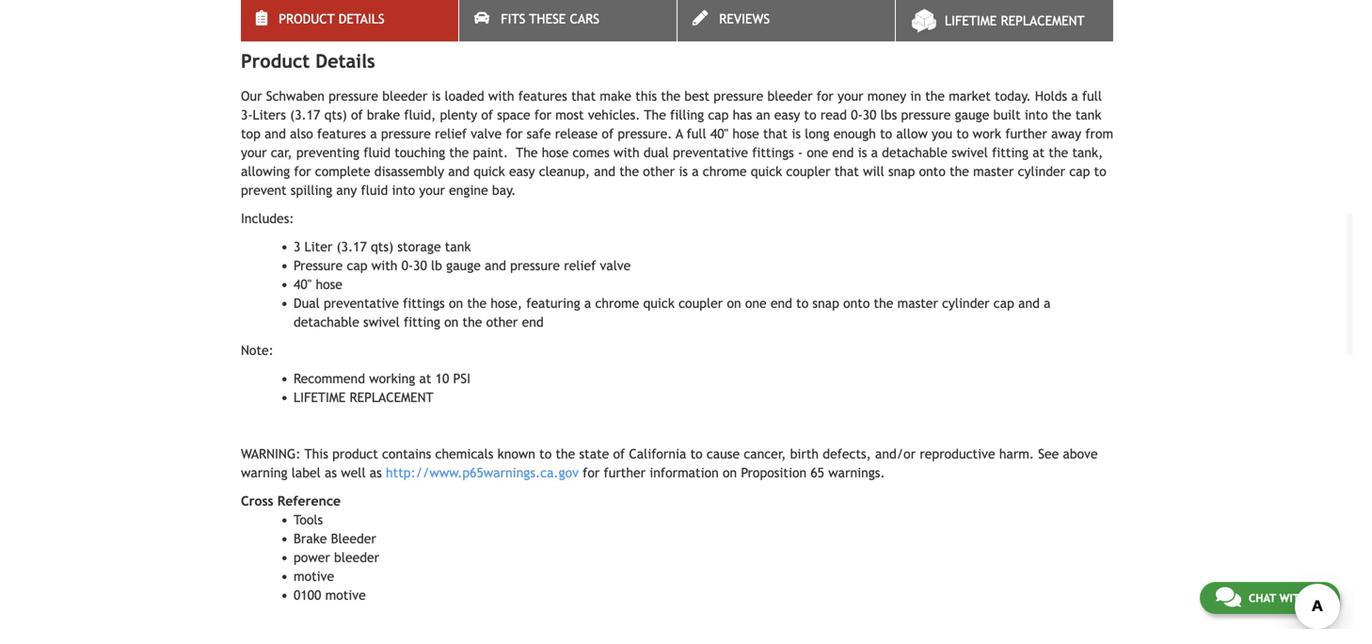 Task type: locate. For each thing, give the bounding box(es) containing it.
40" up is a chrome
[[711, 126, 729, 141]]

of down vehicles.
[[602, 126, 614, 141]]

above
[[1064, 446, 1099, 462]]

preventative inside includes: 3 liter (3.17 qts) storage tank pressure cap with 0-30 lb gauge and pressure relief valve 40" hose dual preventative fittings on the hose, featuring a chrome quick coupler on one end to snap onto the master cylinder cap and a detachable swivel fitting on the other end
[[324, 296, 399, 311]]

master
[[974, 164, 1015, 179], [898, 296, 939, 311]]

40"
[[711, 126, 729, 141], [294, 277, 312, 292]]

1 vertical spatial 40"
[[294, 277, 312, 292]]

with left 30 in the top of the page
[[372, 258, 398, 273]]

2 vertical spatial is
[[858, 145, 868, 160]]

0 vertical spatial 0-
[[851, 108, 863, 123]]

to left 'snap'
[[797, 296, 809, 311]]

(3.17 inside our schwaben pressure bleeder is loaded with features that make this the best pressure bleeder for your money in the market today. holds a full 3-liters (3.17 qts) of brake fluid, plenty of space for most vehicles. the filling cap has an easy to read 0-30 lbs pressure gauge built into the tank top and also features a pressure relief valve for safe release of pressure. a full 40" hose that is long enough to allow you to work further away from your car, preventing fluid touching the paint.  the hose comes with dual preventative fittings - one end is a detachable swivel fitting at the tank, allowing for complete disassembly and quick easy cleanup, and the other is a chrome quick coupler that will snap onto the master cylinder cap to prevent spilling any fluid into your engine bay.
[[290, 108, 321, 123]]

is
[[432, 89, 441, 104], [792, 126, 801, 141], [858, 145, 868, 160]]

this
[[305, 446, 329, 462]]

0- inside our schwaben pressure bleeder is loaded with features that make this the best pressure bleeder for your money in the market today. holds a full 3-liters (3.17 qts) of brake fluid, plenty of space for most vehicles. the filling cap has an easy to read 0-30 lbs pressure gauge built into the tank top and also features a pressure relief valve for safe release of pressure. a full 40" hose that is long enough to allow you to work further away from your car, preventing fluid touching the paint.  the hose comes with dual preventative fittings - one end is a detachable swivel fitting at the tank, allowing for complete disassembly and quick easy cleanup, and the other is a chrome quick coupler that will snap onto the master cylinder cap to prevent spilling any fluid into your engine bay.
[[851, 108, 863, 123]]

0- up enough on the right top of page
[[851, 108, 863, 123]]

1 horizontal spatial (3.17
[[337, 239, 367, 254]]

1 vertical spatial fluid
[[361, 183, 388, 198]]

detachable down dual
[[294, 315, 360, 330]]

swivel
[[952, 145, 989, 160], [364, 315, 400, 330]]

0 vertical spatial that
[[572, 89, 596, 104]]

1 horizontal spatial quick
[[644, 296, 675, 311]]

relief inside includes: 3 liter (3.17 qts) storage tank pressure cap with 0-30 lb gauge and pressure relief valve 40" hose dual preventative fittings on the hose, featuring a chrome quick coupler on one end to snap onto the master cylinder cap and a detachable swivel fitting on the other end
[[564, 258, 596, 273]]

fluid,
[[404, 108, 436, 123]]

http://www.p65warnings.ca.gov
[[386, 465, 579, 480]]

0 vertical spatial easy
[[775, 108, 801, 123]]

gauge
[[955, 108, 990, 123], [446, 258, 481, 273]]

the right 'in'
[[926, 89, 945, 104]]

to up the 'long' on the top
[[805, 108, 817, 123]]

cap
[[708, 108, 729, 123], [1070, 164, 1091, 179], [347, 258, 368, 273], [994, 296, 1015, 311]]

detachable inside includes: 3 liter (3.17 qts) storage tank pressure cap with 0-30 lb gauge and pressure relief valve 40" hose dual preventative fittings on the hose, featuring a chrome quick coupler on one end to snap onto the master cylinder cap and a detachable swivel fitting on the other end
[[294, 315, 360, 330]]

bleeder up an
[[768, 89, 813, 104]]

valve down space
[[471, 126, 502, 141]]

coupler
[[787, 164, 831, 179], [679, 296, 723, 311]]

0- inside includes: 3 liter (3.17 qts) storage tank pressure cap with 0-30 lb gauge and pressure relief valve 40" hose dual preventative fittings on the hose, featuring a chrome quick coupler on one end to snap onto the master cylinder cap and a detachable swivel fitting on the other end
[[402, 258, 413, 273]]

hose down has
[[733, 126, 760, 141]]

on up the '10'
[[445, 315, 459, 330]]

qts) left storage
[[371, 239, 394, 254]]

1 horizontal spatial fittings
[[753, 145, 795, 160]]

(3.17
[[290, 108, 321, 123], [337, 239, 367, 254]]

to up information
[[691, 446, 703, 462]]

0 horizontal spatial your
[[241, 145, 267, 160]]

one right -
[[807, 145, 829, 160]]

your down disassembly and
[[419, 183, 445, 198]]

lifetime replacement link
[[896, 0, 1114, 41]]

0 vertical spatial gauge
[[955, 108, 990, 123]]

other down hose,
[[486, 315, 518, 330]]

one
[[807, 145, 829, 160], [746, 296, 767, 311]]

swivel inside our schwaben pressure bleeder is loaded with features that make this the best pressure bleeder for your money in the market today. holds a full 3-liters (3.17 qts) of brake fluid, plenty of space for most vehicles. the filling cap has an easy to read 0-30 lbs pressure gauge built into the tank top and also features a pressure relief valve for safe release of pressure. a full 40" hose that is long enough to allow you to work further away from your car, preventing fluid touching the paint.  the hose comes with dual preventative fittings - one end is a detachable swivel fitting at the tank, allowing for complete disassembly and quick easy cleanup, and the other is a chrome quick coupler that will snap onto the master cylinder cap to prevent spilling any fluid into your engine bay.
[[952, 145, 989, 160]]

for
[[817, 89, 834, 104], [535, 108, 552, 123], [506, 126, 523, 141], [294, 164, 311, 179], [583, 465, 600, 480]]

1 horizontal spatial that
[[764, 126, 788, 141]]

tank up from
[[1076, 108, 1102, 123]]

at
[[1033, 145, 1045, 160], [420, 371, 432, 386]]

information
[[650, 465, 719, 480]]

onto inside includes: 3 liter (3.17 qts) storage tank pressure cap with 0-30 lb gauge and pressure relief valve 40" hose dual preventative fittings on the hose, featuring a chrome quick coupler on one end to snap onto the master cylinder cap and a detachable swivel fitting on the other end
[[844, 296, 870, 311]]

0 horizontal spatial the
[[516, 145, 538, 160]]

product details link
[[241, 0, 459, 41]]

1 vertical spatial relief
[[564, 258, 596, 273]]

0 horizontal spatial master
[[898, 296, 939, 311]]

master inside our schwaben pressure bleeder is loaded with features that make this the best pressure bleeder for your money in the market today. holds a full 3-liters (3.17 qts) of brake fluid, plenty of space for most vehicles. the filling cap has an easy to read 0-30 lbs pressure gauge built into the tank top and also features a pressure relief valve for safe release of pressure. a full 40" hose that is long enough to allow you to work further away from your car, preventing fluid touching the paint.  the hose comes with dual preventative fittings - one end is a detachable swivel fitting at the tank, allowing for complete disassembly and quick easy cleanup, and the other is a chrome quick coupler that will snap onto the master cylinder cap to prevent spilling any fluid into your engine bay.
[[974, 164, 1015, 179]]

1 vertical spatial tank
[[445, 239, 471, 254]]

of right state
[[613, 446, 625, 462]]

gauge right lb
[[446, 258, 481, 273]]

at left tank,
[[1033, 145, 1045, 160]]

1 vertical spatial product details
[[241, 50, 375, 72]]

and/or
[[876, 446, 916, 462]]

0 horizontal spatial full
[[687, 126, 707, 141]]

1 horizontal spatial end
[[771, 296, 793, 311]]

1 vertical spatial at
[[420, 371, 432, 386]]

fits
[[501, 11, 526, 26]]

features up most
[[519, 89, 568, 104]]

the down away
[[1049, 145, 1069, 160]]

1 vertical spatial 0-
[[402, 258, 413, 273]]

best
[[685, 89, 710, 104]]

with inside includes: 3 liter (3.17 qts) storage tank pressure cap with 0-30 lb gauge and pressure relief valve 40" hose dual preventative fittings on the hose, featuring a chrome quick coupler on one end to snap onto the master cylinder cap and a detachable swivel fitting on the other end
[[372, 258, 398, 273]]

0 horizontal spatial cylinder
[[943, 296, 990, 311]]

fitting down work
[[993, 145, 1029, 160]]

0 horizontal spatial qts)
[[324, 108, 347, 123]]

1 horizontal spatial qts)
[[371, 239, 394, 254]]

into down holds
[[1025, 108, 1049, 123]]

end down enough on the right top of page
[[833, 145, 855, 160]]

storage
[[398, 239, 441, 254]]

is up -
[[792, 126, 801, 141]]

valve inside includes: 3 liter (3.17 qts) storage tank pressure cap with 0-30 lb gauge and pressure relief valve 40" hose dual preventative fittings on the hose, featuring a chrome quick coupler on one end to snap onto the master cylinder cap and a detachable swivel fitting on the other end
[[600, 258, 631, 273]]

recommend
[[294, 371, 365, 386]]

chemicals
[[436, 446, 494, 462]]

cylinder inside includes: 3 liter (3.17 qts) storage tank pressure cap with 0-30 lb gauge and pressure relief valve 40" hose dual preventative fittings on the hose, featuring a chrome quick coupler on one end to snap onto the master cylinder cap and a detachable swivel fitting on the other end
[[943, 296, 990, 311]]

1 horizontal spatial gauge
[[955, 108, 990, 123]]

allowing
[[241, 164, 290, 179]]

1 horizontal spatial one
[[807, 145, 829, 160]]

as right well
[[370, 465, 382, 480]]

0 vertical spatial features
[[519, 89, 568, 104]]

motive
[[294, 569, 334, 584], [325, 588, 366, 603]]

0 horizontal spatial one
[[746, 296, 767, 311]]

end down featuring
[[522, 315, 544, 330]]

2 horizontal spatial is
[[858, 145, 868, 160]]

master right 'snap'
[[898, 296, 939, 311]]

comments image
[[1216, 586, 1242, 608]]

30 lbs
[[863, 108, 898, 123]]

a
[[676, 126, 683, 141]]

0 horizontal spatial is
[[432, 89, 441, 104]]

bleeder inside "cross reference tools brake bleeder power bleeder motive 0100 motive"
[[334, 550, 380, 565]]

(3.17 right liter
[[337, 239, 367, 254]]

disassembly and
[[375, 164, 470, 179]]

0 horizontal spatial that
[[572, 89, 596, 104]]

gauge down the market
[[955, 108, 990, 123]]

is up fluid,
[[432, 89, 441, 104]]

qts)
[[324, 108, 347, 123], [371, 239, 394, 254]]

the right 'snap'
[[874, 296, 894, 311]]

to right known
[[540, 446, 552, 462]]

0 vertical spatial onto
[[920, 164, 946, 179]]

note:
[[241, 343, 274, 358]]

0 horizontal spatial gauge
[[446, 258, 481, 273]]

dual
[[294, 296, 320, 311]]

1 horizontal spatial valve
[[600, 258, 631, 273]]

1 vertical spatial is
[[792, 126, 801, 141]]

product details inside product details link
[[279, 11, 385, 26]]

0 vertical spatial the
[[645, 108, 667, 123]]

1 horizontal spatial your
[[419, 183, 445, 198]]

is down enough on the right top of page
[[858, 145, 868, 160]]

1 horizontal spatial master
[[974, 164, 1015, 179]]

0 vertical spatial end
[[833, 145, 855, 160]]

pressure up "brake"
[[329, 89, 379, 104]]

top
[[241, 126, 261, 141]]

1 vertical spatial preventative
[[324, 296, 399, 311]]

1 vertical spatial onto
[[844, 296, 870, 311]]

40" up dual
[[294, 277, 312, 292]]

with
[[489, 89, 515, 104], [614, 145, 640, 160], [372, 258, 398, 273], [1280, 591, 1308, 605]]

qts) up preventing
[[324, 108, 347, 123]]

0 horizontal spatial hose
[[316, 277, 343, 292]]

into down disassembly and
[[392, 183, 415, 198]]

1 vertical spatial fitting
[[404, 315, 441, 330]]

will snap
[[864, 164, 916, 179]]

the down 'safe'
[[516, 145, 538, 160]]

0 horizontal spatial tank
[[445, 239, 471, 254]]

fittings
[[753, 145, 795, 160], [403, 296, 445, 311]]

fluid right any
[[361, 183, 388, 198]]

easy up bay.
[[509, 164, 535, 179]]

0 vertical spatial one
[[807, 145, 829, 160]]

swivel up working
[[364, 315, 400, 330]]

at left the '10'
[[420, 371, 432, 386]]

0 vertical spatial at
[[1033, 145, 1045, 160]]

1 vertical spatial hose
[[542, 145, 569, 160]]

0 horizontal spatial fittings
[[403, 296, 445, 311]]

harm.
[[1000, 446, 1035, 462]]

1 vertical spatial coupler
[[679, 296, 723, 311]]

relief down plenty
[[435, 126, 467, 141]]

tank inside our schwaben pressure bleeder is loaded with features that make this the best pressure bleeder for your money in the market today. holds a full 3-liters (3.17 qts) of brake fluid, plenty of space for most vehicles. the filling cap has an easy to read 0-30 lbs pressure gauge built into the tank top and also features a pressure relief valve for safe release of pressure. a full 40" hose that is long enough to allow you to work further away from your car, preventing fluid touching the paint.  the hose comes with dual preventative fittings - one end is a detachable swivel fitting at the tank, allowing for complete disassembly and quick easy cleanup, and the other is a chrome quick coupler that will snap onto the master cylinder cap to prevent spilling any fluid into your engine bay.
[[1076, 108, 1102, 123]]

1 vertical spatial gauge
[[446, 258, 481, 273]]

1 horizontal spatial the
[[645, 108, 667, 123]]

1 horizontal spatial into
[[1025, 108, 1049, 123]]

other down dual
[[643, 164, 675, 179]]

for up 'safe'
[[535, 108, 552, 123]]

0 horizontal spatial 0-
[[402, 258, 413, 273]]

cancer,
[[744, 446, 787, 462]]

1 vertical spatial valve
[[600, 258, 631, 273]]

2 vertical spatial that
[[835, 164, 860, 179]]

of inside warning: this product contains chemicals known to the state of california to cause cancer, birth defects, and/or reproductive harm. see above warning label as well as
[[613, 446, 625, 462]]

1 horizontal spatial hose
[[542, 145, 569, 160]]

one inside includes: 3 liter (3.17 qts) storage tank pressure cap with 0-30 lb gauge and pressure relief valve 40" hose dual preventative fittings on the hose, featuring a chrome quick coupler on one end to snap onto the master cylinder cap and a detachable swivel fitting on the other end
[[746, 296, 767, 311]]

quick right a chrome
[[644, 296, 675, 311]]

features up preventing
[[317, 126, 366, 141]]

detachable down allow
[[882, 145, 948, 160]]

cylinder
[[1018, 164, 1066, 179], [943, 296, 990, 311]]

1 vertical spatial (3.17
[[337, 239, 367, 254]]

0 horizontal spatial quick
[[474, 164, 505, 179]]

fluid down "brake"
[[364, 145, 391, 160]]

qts) inside our schwaben pressure bleeder is loaded with features that make this the best pressure bleeder for your money in the market today. holds a full 3-liters (3.17 qts) of brake fluid, plenty of space for most vehicles. the filling cap has an easy to read 0-30 lbs pressure gauge built into the tank top and also features a pressure relief valve for safe release of pressure. a full 40" hose that is long enough to allow you to work further away from your car, preventing fluid touching the paint.  the hose comes with dual preventative fittings - one end is a detachable swivel fitting at the tank, allowing for complete disassembly and quick easy cleanup, and the other is a chrome quick coupler that will snap onto the master cylinder cap to prevent spilling any fluid into your engine bay.
[[324, 108, 347, 123]]

product details
[[279, 11, 385, 26], [241, 50, 375, 72]]

the
[[645, 108, 667, 123], [516, 145, 538, 160]]

contains
[[382, 446, 432, 462]]

the down pressure. on the left of the page
[[620, 164, 639, 179]]

0 horizontal spatial valve
[[471, 126, 502, 141]]

2 horizontal spatial quick
[[751, 164, 783, 179]]

hose up "cleanup,"
[[542, 145, 569, 160]]

the down plenty
[[450, 145, 469, 160]]

preventative right dual
[[324, 296, 399, 311]]

0 horizontal spatial easy
[[509, 164, 535, 179]]

coupler down -
[[787, 164, 831, 179]]

fits these cars
[[501, 11, 600, 26]]

pressure down 'in'
[[902, 108, 951, 123]]

0 horizontal spatial onto
[[844, 296, 870, 311]]

2 horizontal spatial hose
[[733, 126, 760, 141]]

hose down pressure
[[316, 277, 343, 292]]

valve up a chrome
[[600, 258, 631, 273]]

0 horizontal spatial relief
[[435, 126, 467, 141]]

1 horizontal spatial 40"
[[711, 126, 729, 141]]

the up away
[[1053, 108, 1072, 123]]

proposition
[[741, 465, 807, 480]]

40" inside includes: 3 liter (3.17 qts) storage tank pressure cap with 0-30 lb gauge and pressure relief valve 40" hose dual preventative fittings on the hose, featuring a chrome quick coupler on one end to snap onto the master cylinder cap and a detachable swivel fitting on the other end
[[294, 277, 312, 292]]

1 horizontal spatial full
[[1083, 89, 1103, 104]]

that down enough on the right top of page
[[835, 164, 860, 179]]

your up read
[[838, 89, 864, 104]]

2 horizontal spatial that
[[835, 164, 860, 179]]

1 vertical spatial into
[[392, 183, 415, 198]]

that up most
[[572, 89, 596, 104]]

a chrome
[[585, 296, 640, 311]]

0 vertical spatial further
[[1006, 126, 1048, 141]]

fittings left -
[[753, 145, 795, 160]]

psi
[[453, 371, 471, 386]]

0- down storage
[[402, 258, 413, 273]]

other
[[643, 164, 675, 179], [486, 315, 518, 330]]

most
[[556, 108, 584, 123]]

fitting down 30 in the top of the page
[[404, 315, 441, 330]]

1 horizontal spatial relief
[[564, 258, 596, 273]]

0 vertical spatial preventative
[[673, 145, 749, 160]]

0 horizontal spatial at
[[420, 371, 432, 386]]

as left well
[[325, 465, 337, 480]]

0 vertical spatial swivel
[[952, 145, 989, 160]]

bleeder up fluid,
[[383, 89, 428, 104]]

master inside includes: 3 liter (3.17 qts) storage tank pressure cap with 0-30 lb gauge and pressure relief valve 40" hose dual preventative fittings on the hose, featuring a chrome quick coupler on one end to snap onto the master cylinder cap and a detachable swivel fitting on the other end
[[898, 296, 939, 311]]

0 vertical spatial cylinder
[[1018, 164, 1066, 179]]

onto down you
[[920, 164, 946, 179]]

1 horizontal spatial other
[[643, 164, 675, 179]]

1 vertical spatial that
[[764, 126, 788, 141]]

0 horizontal spatial (3.17
[[290, 108, 321, 123]]

to right you
[[957, 126, 969, 141]]

engine
[[449, 183, 488, 198]]

pressure up has
[[714, 89, 764, 104]]

other inside our schwaben pressure bleeder is loaded with features that make this the best pressure bleeder for your money in the market today. holds a full 3-liters (3.17 qts) of brake fluid, plenty of space for most vehicles. the filling cap has an easy to read 0-30 lbs pressure gauge built into the tank top and also features a pressure relief valve for safe release of pressure. a full 40" hose that is long enough to allow you to work further away from your car, preventing fluid touching the paint.  the hose comes with dual preventative fittings - one end is a detachable swivel fitting at the tank, allowing for complete disassembly and quick easy cleanup, and the other is a chrome quick coupler that will snap onto the master cylinder cap to prevent spilling any fluid into your engine bay.
[[643, 164, 675, 179]]

car,
[[271, 145, 292, 160]]

warning:
[[241, 446, 301, 462]]

easy
[[775, 108, 801, 123], [509, 164, 535, 179]]

0 horizontal spatial features
[[317, 126, 366, 141]]

for up 'spilling'
[[294, 164, 311, 179]]

0 vertical spatial your
[[838, 89, 864, 104]]

the left state
[[556, 446, 576, 462]]

cross
[[241, 494, 274, 509]]

motive down power
[[294, 569, 334, 584]]

the down this
[[645, 108, 667, 123]]

tools
[[294, 512, 323, 527]]

0 horizontal spatial detachable
[[294, 315, 360, 330]]

relief up featuring
[[564, 258, 596, 273]]

quick up bay.
[[474, 164, 505, 179]]

further down state
[[604, 465, 646, 480]]

1 horizontal spatial onto
[[920, 164, 946, 179]]

0 horizontal spatial other
[[486, 315, 518, 330]]

detachable
[[882, 145, 948, 160], [294, 315, 360, 330]]

2 horizontal spatial your
[[838, 89, 864, 104]]

master down work
[[974, 164, 1015, 179]]

1 vertical spatial other
[[486, 315, 518, 330]]

1 horizontal spatial fitting
[[993, 145, 1029, 160]]

holds
[[1036, 89, 1068, 104]]

market
[[949, 89, 991, 104]]

0 horizontal spatial end
[[522, 315, 544, 330]]

0 horizontal spatial preventative
[[324, 296, 399, 311]]

motive right 0100
[[325, 588, 366, 603]]

1 horizontal spatial swivel
[[952, 145, 989, 160]]

lb
[[431, 258, 443, 273]]

swivel down work
[[952, 145, 989, 160]]

tank,
[[1073, 145, 1104, 160]]

fitting
[[993, 145, 1029, 160], [404, 315, 441, 330]]

any
[[337, 183, 357, 198]]

fitting inside includes: 3 liter (3.17 qts) storage tank pressure cap with 0-30 lb gauge and pressure relief valve 40" hose dual preventative fittings on the hose, featuring a chrome quick coupler on one end to snap onto the master cylinder cap and a detachable swivel fitting on the other end
[[404, 315, 441, 330]]

with down pressure. on the left of the page
[[614, 145, 640, 160]]

a
[[1072, 89, 1079, 104], [370, 126, 377, 141], [872, 145, 878, 160], [1044, 296, 1051, 311]]

0 vertical spatial fittings
[[753, 145, 795, 160]]

fittings down 30 in the top of the page
[[403, 296, 445, 311]]

money
[[868, 89, 907, 104]]

coupler inside includes: 3 liter (3.17 qts) storage tank pressure cap with 0-30 lb gauge and pressure relief valve 40" hose dual preventative fittings on the hose, featuring a chrome quick coupler on one end to snap onto the master cylinder cap and a detachable swivel fitting on the other end
[[679, 296, 723, 311]]

1 horizontal spatial 0-
[[851, 108, 863, 123]]

1 vertical spatial swivel
[[364, 315, 400, 330]]

tank
[[1076, 108, 1102, 123], [445, 239, 471, 254]]

relief inside our schwaben pressure bleeder is loaded with features that make this the best pressure bleeder for your money in the market today. holds a full 3-liters (3.17 qts) of brake fluid, plenty of space for most vehicles. the filling cap has an easy to read 0-30 lbs pressure gauge built into the tank top and also features a pressure relief valve for safe release of pressure. a full 40" hose that is long enough to allow you to work further away from your car, preventing fluid touching the paint.  the hose comes with dual preventative fittings - one end is a detachable swivel fitting at the tank, allowing for complete disassembly and quick easy cleanup, and the other is a chrome quick coupler that will snap onto the master cylinder cap to prevent spilling any fluid into your engine bay.
[[435, 126, 467, 141]]

0 vertical spatial coupler
[[787, 164, 831, 179]]

on
[[449, 296, 463, 311], [727, 296, 742, 311], [445, 315, 459, 330], [723, 465, 737, 480]]

to down 30 lbs
[[880, 126, 893, 141]]

coupler right a chrome
[[679, 296, 723, 311]]

hose,
[[491, 296, 523, 311]]

and
[[265, 126, 286, 141], [594, 164, 616, 179], [485, 258, 506, 273], [1019, 296, 1040, 311]]

chat with us
[[1249, 591, 1325, 605]]

0 horizontal spatial swivel
[[364, 315, 400, 330]]

full up from
[[1083, 89, 1103, 104]]

1 vertical spatial detachable
[[294, 315, 360, 330]]



Task type: vqa. For each thing, say whether or not it's contained in the screenshot.
bottom ICA
no



Task type: describe. For each thing, give the bounding box(es) containing it.
0 vertical spatial product
[[279, 11, 335, 26]]

the left hose,
[[467, 296, 487, 311]]

bay.
[[492, 183, 516, 198]]

preventing
[[296, 145, 360, 160]]

0 vertical spatial details
[[339, 11, 385, 26]]

away
[[1052, 126, 1082, 141]]

2 vertical spatial your
[[419, 183, 445, 198]]

california
[[629, 446, 687, 462]]

1 vertical spatial easy
[[509, 164, 535, 179]]

65
[[811, 465, 825, 480]]

make
[[600, 89, 632, 104]]

lifetime
[[945, 13, 997, 28]]

defects,
[[823, 446, 872, 462]]

2 vertical spatial end
[[522, 315, 544, 330]]

is a chrome
[[679, 164, 747, 179]]

swivel inside includes: 3 liter (3.17 qts) storage tank pressure cap with 0-30 lb gauge and pressure relief valve 40" hose dual preventative fittings on the hose, featuring a chrome quick coupler on one end to snap onto the master cylinder cap and a detachable swivel fitting on the other end
[[364, 315, 400, 330]]

cleanup,
[[539, 164, 590, 179]]

brake
[[294, 531, 327, 546]]

30
[[413, 258, 427, 273]]

detachable inside our schwaben pressure bleeder is loaded with features that make this the best pressure bleeder for your money in the market today. holds a full 3-liters (3.17 qts) of brake fluid, plenty of space for most vehicles. the filling cap has an easy to read 0-30 lbs pressure gauge built into the tank top and also features a pressure relief valve for safe release of pressure. a full 40" hose that is long enough to allow you to work further away from your car, preventing fluid touching the paint.  the hose comes with dual preventative fittings - one end is a detachable swivel fitting at the tank, allowing for complete disassembly and quick easy cleanup, and the other is a chrome quick coupler that will snap onto the master cylinder cap to prevent spilling any fluid into your engine bay.
[[882, 145, 948, 160]]

3
[[294, 239, 301, 254]]

gauge inside our schwaben pressure bleeder is loaded with features that make this the best pressure bleeder for your money in the market today. holds a full 3-liters (3.17 qts) of brake fluid, plenty of space for most vehicles. the filling cap has an easy to read 0-30 lbs pressure gauge built into the tank top and also features a pressure relief valve for safe release of pressure. a full 40" hose that is long enough to allow you to work further away from your car, preventing fluid touching the paint.  the hose comes with dual preventative fittings - one end is a detachable swivel fitting at the tank, allowing for complete disassembly and quick easy cleanup, and the other is a chrome quick coupler that will snap onto the master cylinder cap to prevent spilling any fluid into your engine bay.
[[955, 108, 990, 123]]

prevent
[[241, 183, 287, 198]]

on down cause
[[723, 465, 737, 480]]

dual
[[644, 145, 669, 160]]

chat
[[1249, 591, 1277, 605]]

built
[[994, 108, 1021, 123]]

recommend working at 10 psi lifetime replacement
[[294, 371, 471, 405]]

1 horizontal spatial features
[[519, 89, 568, 104]]

1 as from the left
[[325, 465, 337, 480]]

in
[[911, 89, 922, 104]]

schwaben
[[266, 89, 325, 104]]

http://www.p65warnings.ca.gov for further information on proposition 65 warnings.
[[386, 465, 886, 480]]

with up space
[[489, 89, 515, 104]]

end inside our schwaben pressure bleeder is loaded with features that make this the best pressure bleeder for your money in the market today. holds a full 3-liters (3.17 qts) of brake fluid, plenty of space for most vehicles. the filling cap has an easy to read 0-30 lbs pressure gauge built into the tank top and also features a pressure relief valve for safe release of pressure. a full 40" hose that is long enough to allow you to work further away from your car, preventing fluid touching the paint.  the hose comes with dual preventative fittings - one end is a detachable swivel fitting at the tank, allowing for complete disassembly and quick easy cleanup, and the other is a chrome quick coupler that will snap onto the master cylinder cap to prevent spilling any fluid into your engine bay.
[[833, 145, 855, 160]]

liters
[[253, 108, 286, 123]]

cylinder inside our schwaben pressure bleeder is loaded with features that make this the best pressure bleeder for your money in the market today. holds a full 3-liters (3.17 qts) of brake fluid, plenty of space for most vehicles. the filling cap has an easy to read 0-30 lbs pressure gauge built into the tank top and also features a pressure relief valve for safe release of pressure. a full 40" hose that is long enough to allow you to work further away from your car, preventing fluid touching the paint.  the hose comes with dual preventative fittings - one end is a detachable swivel fitting at the tank, allowing for complete disassembly and quick easy cleanup, and the other is a chrome quick coupler that will snap onto the master cylinder cap to prevent spilling any fluid into your engine bay.
[[1018, 164, 1066, 179]]

0 vertical spatial is
[[432, 89, 441, 104]]

loaded
[[445, 89, 485, 104]]

an
[[757, 108, 771, 123]]

1 vertical spatial full
[[687, 126, 707, 141]]

today.
[[995, 89, 1032, 104]]

fittings inside our schwaben pressure bleeder is loaded with features that make this the best pressure bleeder for your money in the market today. holds a full 3-liters (3.17 qts) of brake fluid, plenty of space for most vehicles. the filling cap has an easy to read 0-30 lbs pressure gauge built into the tank top and also features a pressure relief valve for safe release of pressure. a full 40" hose that is long enough to allow you to work further away from your car, preventing fluid touching the paint.  the hose comes with dual preventative fittings - one end is a detachable swivel fitting at the tank, allowing for complete disassembly and quick easy cleanup, and the other is a chrome quick coupler that will snap onto the master cylinder cap to prevent spilling any fluid into your engine bay.
[[753, 145, 795, 160]]

state
[[580, 446, 609, 462]]

fittings inside includes: 3 liter (3.17 qts) storage tank pressure cap with 0-30 lb gauge and pressure relief valve 40" hose dual preventative fittings on the hose, featuring a chrome quick coupler on one end to snap onto the master cylinder cap and a detachable swivel fitting on the other end
[[403, 296, 445, 311]]

us
[[1311, 591, 1325, 605]]

chat with us link
[[1200, 582, 1341, 614]]

reproductive
[[920, 446, 996, 462]]

warning: this product contains chemicals known to the state of california to cause cancer, birth defects, and/or reproductive harm. see above warning label as well as
[[241, 446, 1099, 480]]

at inside our schwaben pressure bleeder is loaded with features that make this the best pressure bleeder for your money in the market today. holds a full 3-liters (3.17 qts) of brake fluid, plenty of space for most vehicles. the filling cap has an easy to read 0-30 lbs pressure gauge built into the tank top and also features a pressure relief valve for safe release of pressure. a full 40" hose that is long enough to allow you to work further away from your car, preventing fluid touching the paint.  the hose comes with dual preventative fittings - one end is a detachable swivel fitting at the tank, allowing for complete disassembly and quick easy cleanup, and the other is a chrome quick coupler that will snap onto the master cylinder cap to prevent spilling any fluid into your engine bay.
[[1033, 145, 1045, 160]]

1 vertical spatial details
[[316, 50, 375, 72]]

space
[[497, 108, 531, 123]]

of left "brake"
[[351, 108, 363, 123]]

see
[[1039, 446, 1060, 462]]

reference
[[278, 494, 341, 509]]

hose inside includes: 3 liter (3.17 qts) storage tank pressure cap with 0-30 lb gauge and pressure relief valve 40" hose dual preventative fittings on the hose, featuring a chrome quick coupler on one end to snap onto the master cylinder cap and a detachable swivel fitting on the other end
[[316, 277, 343, 292]]

to down tank,
[[1095, 164, 1107, 179]]

gauge inside includes: 3 liter (3.17 qts) storage tank pressure cap with 0-30 lb gauge and pressure relief valve 40" hose dual preventative fittings on the hose, featuring a chrome quick coupler on one end to snap onto the master cylinder cap and a detachable swivel fitting on the other end
[[446, 258, 481, 273]]

coupler inside our schwaben pressure bleeder is loaded with features that make this the best pressure bleeder for your money in the market today. holds a full 3-liters (3.17 qts) of brake fluid, plenty of space for most vehicles. the filling cap has an easy to read 0-30 lbs pressure gauge built into the tank top and also features a pressure relief valve for safe release of pressure. a full 40" hose that is long enough to allow you to work further away from your car, preventing fluid touching the paint.  the hose comes with dual preventative fittings - one end is a detachable swivel fitting at the tank, allowing for complete disassembly and quick easy cleanup, and the other is a chrome quick coupler that will snap onto the master cylinder cap to prevent spilling any fluid into your engine bay.
[[787, 164, 831, 179]]

quick inside includes: 3 liter (3.17 qts) storage tank pressure cap with 0-30 lb gauge and pressure relief valve 40" hose dual preventative fittings on the hose, featuring a chrome quick coupler on one end to snap onto the master cylinder cap and a detachable swivel fitting on the other end
[[644, 296, 675, 311]]

the down you
[[950, 164, 970, 179]]

lifetime replacement
[[945, 13, 1085, 28]]

tank inside includes: 3 liter (3.17 qts) storage tank pressure cap with 0-30 lb gauge and pressure relief valve 40" hose dual preventative fittings on the hose, featuring a chrome quick coupler on one end to snap onto the master cylinder cap and a detachable swivel fitting on the other end
[[445, 239, 471, 254]]

replacement
[[350, 390, 434, 405]]

pressure
[[294, 258, 343, 273]]

our schwaben pressure bleeder is loaded with features that make this the best pressure bleeder for your money in the market today. holds a full 3-liters (3.17 qts) of brake fluid, plenty of space for most vehicles. the filling cap has an easy to read 0-30 lbs pressure gauge built into the tank top and also features a pressure relief valve for safe release of pressure. a full 40" hose that is long enough to allow you to work further away from your car, preventing fluid touching the paint.  the hose comes with dual preventative fittings - one end is a detachable swivel fitting at the tank, allowing for complete disassembly and quick easy cleanup, and the other is a chrome quick coupler that will snap onto the master cylinder cap to prevent spilling any fluid into your engine bay.
[[241, 89, 1114, 198]]

on left 'snap'
[[727, 296, 742, 311]]

2 as from the left
[[370, 465, 382, 480]]

pressure inside includes: 3 liter (3.17 qts) storage tank pressure cap with 0-30 lb gauge and pressure relief valve 40" hose dual preventative fittings on the hose, featuring a chrome quick coupler on one end to snap onto the master cylinder cap and a detachable swivel fitting on the other end
[[510, 258, 560, 273]]

1 horizontal spatial bleeder
[[383, 89, 428, 104]]

the right this
[[661, 89, 681, 104]]

one inside our schwaben pressure bleeder is loaded with features that make this the best pressure bleeder for your money in the market today. holds a full 3-liters (3.17 qts) of brake fluid, plenty of space for most vehicles. the filling cap has an easy to read 0-30 lbs pressure gauge built into the tank top and also features a pressure relief valve for safe release of pressure. a full 40" hose that is long enough to allow you to work further away from your car, preventing fluid touching the paint.  the hose comes with dual preventative fittings - one end is a detachable swivel fitting at the tank, allowing for complete disassembly and quick easy cleanup, and the other is a chrome quick coupler that will snap onto the master cylinder cap to prevent spilling any fluid into your engine bay.
[[807, 145, 829, 160]]

qts) inside includes: 3 liter (3.17 qts) storage tank pressure cap with 0-30 lb gauge and pressure relief valve 40" hose dual preventative fittings on the hose, featuring a chrome quick coupler on one end to snap onto the master cylinder cap and a detachable swivel fitting on the other end
[[371, 239, 394, 254]]

these
[[530, 11, 566, 26]]

product
[[332, 446, 378, 462]]

of left space
[[482, 108, 493, 123]]

includes:
[[241, 211, 294, 226]]

brake
[[367, 108, 400, 123]]

filling
[[670, 108, 704, 123]]

includes: 3 liter (3.17 qts) storage tank pressure cap with 0-30 lb gauge and pressure relief valve 40" hose dual preventative fittings on the hose, featuring a chrome quick coupler on one end to snap onto the master cylinder cap and a detachable swivel fitting on the other end
[[241, 211, 1051, 330]]

warnings.
[[829, 465, 886, 480]]

-
[[799, 145, 803, 160]]

the up the psi on the left bottom of the page
[[463, 315, 482, 330]]

fits these cars link
[[460, 0, 677, 41]]

this
[[636, 89, 657, 104]]

further inside our schwaben pressure bleeder is loaded with features that make this the best pressure bleeder for your money in the market today. holds a full 3-liters (3.17 qts) of brake fluid, plenty of space for most vehicles. the filling cap has an easy to read 0-30 lbs pressure gauge built into the tank top and also features a pressure relief valve for safe release of pressure. a full 40" hose that is long enough to allow you to work further away from your car, preventing fluid touching the paint.  the hose comes with dual preventative fittings - one end is a detachable swivel fitting at the tank, allowing for complete disassembly and quick easy cleanup, and the other is a chrome quick coupler that will snap onto the master cylinder cap to prevent spilling any fluid into your engine bay.
[[1006, 126, 1048, 141]]

well
[[341, 465, 366, 480]]

also
[[290, 126, 313, 141]]

0 vertical spatial motive
[[294, 569, 334, 584]]

complete
[[315, 164, 371, 179]]

bleeder
[[331, 531, 376, 546]]

a inside includes: 3 liter (3.17 qts) storage tank pressure cap with 0-30 lb gauge and pressure relief valve 40" hose dual preventative fittings on the hose, featuring a chrome quick coupler on one end to snap onto the master cylinder cap and a detachable swivel fitting on the other end
[[1044, 296, 1051, 311]]

power
[[294, 550, 330, 565]]

spilling
[[291, 183, 333, 198]]

1 horizontal spatial easy
[[775, 108, 801, 123]]

comes
[[573, 145, 610, 160]]

preventative inside our schwaben pressure bleeder is loaded with features that make this the best pressure bleeder for your money in the market today. holds a full 3-liters (3.17 qts) of brake fluid, plenty of space for most vehicles. the filling cap has an easy to read 0-30 lbs pressure gauge built into the tank top and also features a pressure relief valve for safe release of pressure. a full 40" hose that is long enough to allow you to work further away from your car, preventing fluid touching the paint.  the hose comes with dual preventative fittings - one end is a detachable swivel fitting at the tank, allowing for complete disassembly and quick easy cleanup, and the other is a chrome quick coupler that will snap onto the master cylinder cap to prevent spilling any fluid into your engine bay.
[[673, 145, 749, 160]]

for up read
[[817, 89, 834, 104]]

40" inside our schwaben pressure bleeder is loaded with features that make this the best pressure bleeder for your money in the market today. holds a full 3-liters (3.17 qts) of brake fluid, plenty of space for most vehicles. the filling cap has an easy to read 0-30 lbs pressure gauge built into the tank top and also features a pressure relief valve for safe release of pressure. a full 40" hose that is long enough to allow you to work further away from your car, preventing fluid touching the paint.  the hose comes with dual preventative fittings - one end is a detachable swivel fitting at the tank, allowing for complete disassembly and quick easy cleanup, and the other is a chrome quick coupler that will snap onto the master cylinder cap to prevent spilling any fluid into your engine bay.
[[711, 126, 729, 141]]

reviews
[[720, 11, 770, 26]]

pressure up touching
[[381, 126, 431, 141]]

liter
[[305, 239, 333, 254]]

1 vertical spatial product
[[241, 50, 310, 72]]

work
[[973, 126, 1002, 141]]

warning
[[241, 465, 288, 480]]

1 vertical spatial end
[[771, 296, 793, 311]]

reviews link
[[678, 0, 895, 41]]

0 horizontal spatial further
[[604, 465, 646, 480]]

1 vertical spatial the
[[516, 145, 538, 160]]

allow
[[897, 126, 928, 141]]

read
[[821, 108, 848, 123]]

to inside includes: 3 liter (3.17 qts) storage tank pressure cap with 0-30 lb gauge and pressure relief valve 40" hose dual preventative fittings on the hose, featuring a chrome quick coupler on one end to snap onto the master cylinder cap and a detachable swivel fitting on the other end
[[797, 296, 809, 311]]

featuring
[[527, 296, 581, 311]]

1 vertical spatial motive
[[325, 588, 366, 603]]

snap
[[813, 296, 840, 311]]

onto inside our schwaben pressure bleeder is loaded with features that make this the best pressure bleeder for your money in the market today. holds a full 3-liters (3.17 qts) of brake fluid, plenty of space for most vehicles. the filling cap has an easy to read 0-30 lbs pressure gauge built into the tank top and also features a pressure relief valve for safe release of pressure. a full 40" hose that is long enough to allow you to work further away from your car, preventing fluid touching the paint.  the hose comes with dual preventative fittings - one end is a detachable swivel fitting at the tank, allowing for complete disassembly and quick easy cleanup, and the other is a chrome quick coupler that will snap onto the master cylinder cap to prevent spilling any fluid into your engine bay.
[[920, 164, 946, 179]]

0100
[[294, 588, 321, 603]]

10
[[436, 371, 449, 386]]

on left hose,
[[449, 296, 463, 311]]

pressure.
[[618, 126, 673, 141]]

vehicles.
[[588, 108, 641, 123]]

at inside recommend working at 10 psi lifetime replacement
[[420, 371, 432, 386]]

you
[[932, 126, 953, 141]]

1 vertical spatial your
[[241, 145, 267, 160]]

0 vertical spatial into
[[1025, 108, 1049, 123]]

with left us
[[1280, 591, 1308, 605]]

3-
[[241, 108, 253, 123]]

lifetime
[[294, 390, 346, 405]]

(3.17 inside includes: 3 liter (3.17 qts) storage tank pressure cap with 0-30 lb gauge and pressure relief valve 40" hose dual preventative fittings on the hose, featuring a chrome quick coupler on one end to snap onto the master cylinder cap and a detachable swivel fitting on the other end
[[337, 239, 367, 254]]

long
[[805, 126, 830, 141]]

for down state
[[583, 465, 600, 480]]

the inside warning: this product contains chemicals known to the state of california to cause cancer, birth defects, and/or reproductive harm. see above warning label as well as
[[556, 446, 576, 462]]

fitting inside our schwaben pressure bleeder is loaded with features that make this the best pressure bleeder for your money in the market today. holds a full 3-liters (3.17 qts) of brake fluid, plenty of space for most vehicles. the filling cap has an easy to read 0-30 lbs pressure gauge built into the tank top and also features a pressure relief valve for safe release of pressure. a full 40" hose that is long enough to allow you to work further away from your car, preventing fluid touching the paint.  the hose comes with dual preventative fittings - one end is a detachable swivel fitting at the tank, allowing for complete disassembly and quick easy cleanup, and the other is a chrome quick coupler that will snap onto the master cylinder cap to prevent spilling any fluid into your engine bay.
[[993, 145, 1029, 160]]

cars
[[570, 11, 600, 26]]

cause
[[707, 446, 740, 462]]

for down space
[[506, 126, 523, 141]]

0 vertical spatial fluid
[[364, 145, 391, 160]]

other inside includes: 3 liter (3.17 qts) storage tank pressure cap with 0-30 lb gauge and pressure relief valve 40" hose dual preventative fittings on the hose, featuring a chrome quick coupler on one end to snap onto the master cylinder cap and a detachable swivel fitting on the other end
[[486, 315, 518, 330]]

known
[[498, 446, 536, 462]]

safe
[[527, 126, 551, 141]]

has
[[733, 108, 753, 123]]

replacement
[[1001, 13, 1085, 28]]

valve inside our schwaben pressure bleeder is loaded with features that make this the best pressure bleeder for your money in the market today. holds a full 3-liters (3.17 qts) of brake fluid, plenty of space for most vehicles. the filling cap has an easy to read 0-30 lbs pressure gauge built into the tank top and also features a pressure relief valve for safe release of pressure. a full 40" hose that is long enough to allow you to work further away from your car, preventing fluid touching the paint.  the hose comes with dual preventative fittings - one end is a detachable swivel fitting at the tank, allowing for complete disassembly and quick easy cleanup, and the other is a chrome quick coupler that will snap onto the master cylinder cap to prevent spilling any fluid into your engine bay.
[[471, 126, 502, 141]]

release
[[555, 126, 598, 141]]

2 horizontal spatial bleeder
[[768, 89, 813, 104]]



